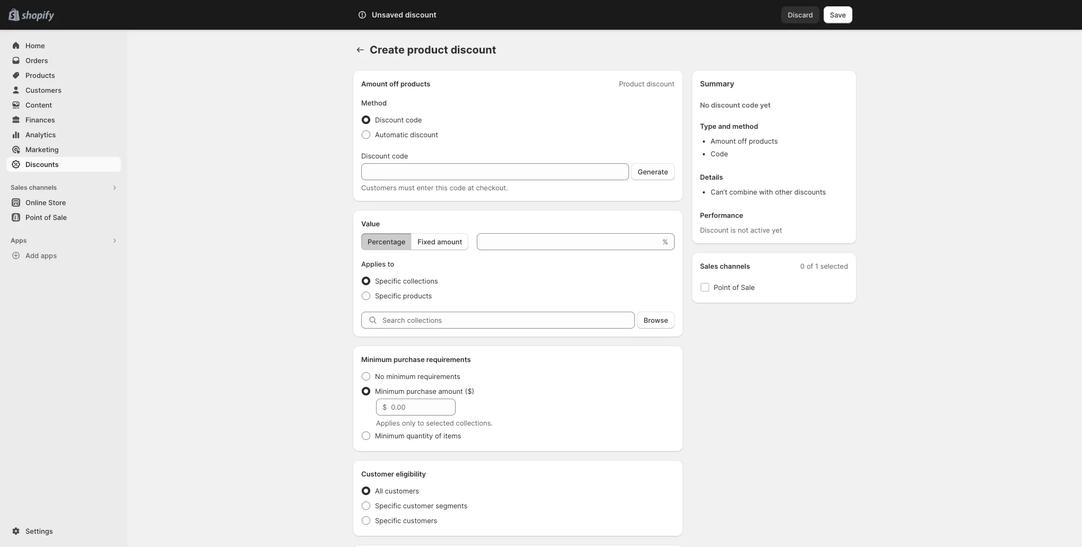 Task type: locate. For each thing, give the bounding box(es) containing it.
specific collections
[[375, 277, 438, 285]]

0 vertical spatial amount
[[437, 238, 462, 246]]

0 horizontal spatial amount
[[361, 80, 388, 88]]

0 vertical spatial discount code
[[375, 116, 422, 124]]

$
[[382, 403, 387, 412]]

discount right product at right top
[[647, 80, 675, 88]]

discount right automatic
[[410, 131, 438, 139]]

1 horizontal spatial sales channels
[[700, 262, 750, 271]]

code
[[742, 101, 759, 109], [406, 116, 422, 124], [392, 152, 408, 160], [450, 184, 466, 192]]

0 vertical spatial no
[[700, 101, 709, 109]]

purchase
[[394, 355, 425, 364], [406, 387, 437, 396]]

selected for 1
[[820, 262, 848, 271]]

customers for specific customers
[[403, 517, 437, 525]]

requirements up the no minimum requirements
[[426, 355, 471, 364]]

this
[[436, 184, 448, 192]]

customers for customers
[[25, 86, 62, 94]]

off down method
[[738, 137, 747, 145]]

code up 'automatic discount'
[[406, 116, 422, 124]]

add apps button
[[6, 248, 121, 263]]

minimum down only
[[375, 432, 404, 440]]

0 vertical spatial applies
[[361, 260, 386, 268]]

to
[[388, 260, 394, 268], [418, 419, 424, 428]]

$ text field
[[391, 399, 456, 416]]

customers link
[[6, 83, 121, 98]]

2 vertical spatial products
[[403, 292, 432, 300]]

0 vertical spatial point
[[25, 213, 42, 222]]

0 vertical spatial requirements
[[426, 355, 471, 364]]

1 horizontal spatial point of sale
[[714, 283, 755, 292]]

discount down automatic
[[361, 152, 390, 160]]

products
[[400, 80, 430, 88], [749, 137, 778, 145], [403, 292, 432, 300]]

purchase up minimum
[[394, 355, 425, 364]]

0 horizontal spatial sale
[[53, 213, 67, 222]]

amount up code
[[711, 137, 736, 145]]

sales channels down is at top right
[[700, 262, 750, 271]]

specific
[[375, 277, 401, 285], [375, 292, 401, 300], [375, 502, 401, 510], [375, 517, 401, 525]]

no for no discount code yet
[[700, 101, 709, 109]]

3 specific from the top
[[375, 502, 401, 510]]

analytics link
[[6, 127, 121, 142]]

channels inside button
[[29, 184, 57, 192]]

0 horizontal spatial sales channels
[[11, 184, 57, 192]]

discount right unsaved on the top
[[405, 10, 436, 19]]

off
[[389, 80, 399, 88], [738, 137, 747, 145]]

0 vertical spatial off
[[389, 80, 399, 88]]

0 vertical spatial customers
[[385, 487, 419, 495]]

channels
[[29, 184, 57, 192], [720, 262, 750, 271]]

1 vertical spatial discount
[[361, 152, 390, 160]]

0 vertical spatial sales
[[11, 184, 27, 192]]

0 vertical spatial point of sale
[[25, 213, 67, 222]]

1 horizontal spatial to
[[418, 419, 424, 428]]

store
[[48, 198, 66, 207]]

off inside 'amount off products code'
[[738, 137, 747, 145]]

0 vertical spatial minimum
[[361, 355, 392, 364]]

0 vertical spatial channels
[[29, 184, 57, 192]]

0 vertical spatial yet
[[760, 101, 771, 109]]

no up 'type'
[[700, 101, 709, 109]]

point inside button
[[25, 213, 42, 222]]

minimum up minimum
[[361, 355, 392, 364]]

yet
[[760, 101, 771, 109], [772, 226, 782, 234]]

amount left "($)"
[[438, 387, 463, 396]]

0 horizontal spatial off
[[389, 80, 399, 88]]

products for amount off products code
[[749, 137, 778, 145]]

point of sale
[[25, 213, 67, 222], [714, 283, 755, 292]]

discount
[[405, 10, 436, 19], [451, 44, 496, 56], [647, 80, 675, 88], [711, 101, 740, 109], [410, 131, 438, 139]]

customers down customer eligibility
[[385, 487, 419, 495]]

no
[[700, 101, 709, 109], [375, 372, 384, 381]]

customers for customers must enter this code at checkout.
[[361, 184, 397, 192]]

yet right active
[[772, 226, 782, 234]]

customers
[[385, 487, 419, 495], [403, 517, 437, 525]]

point of sale button
[[0, 210, 127, 225]]

products down 'collections'
[[403, 292, 432, 300]]

sales up online
[[11, 184, 27, 192]]

off down create
[[389, 80, 399, 88]]

customers
[[25, 86, 62, 94], [361, 184, 397, 192]]

purchase for amount
[[406, 387, 437, 396]]

1 vertical spatial amount
[[438, 387, 463, 396]]

discount down performance
[[700, 226, 729, 234]]

1 horizontal spatial point
[[714, 283, 731, 292]]

minimum up $
[[375, 387, 404, 396]]

product
[[407, 44, 448, 56]]

minimum
[[386, 372, 416, 381]]

2 specific from the top
[[375, 292, 401, 300]]

requirements for minimum purchase requirements
[[426, 355, 471, 364]]

amount inside button
[[437, 238, 462, 246]]

no left minimum
[[375, 372, 384, 381]]

applies only to selected collections.
[[376, 419, 493, 428]]

1 horizontal spatial sale
[[741, 283, 755, 292]]

0 vertical spatial amount
[[361, 80, 388, 88]]

0 vertical spatial purchase
[[394, 355, 425, 364]]

0 vertical spatial sales channels
[[11, 184, 57, 192]]

to right only
[[418, 419, 424, 428]]

amount off products code
[[711, 137, 778, 158]]

0 horizontal spatial yet
[[760, 101, 771, 109]]

to down percentage
[[388, 260, 394, 268]]

finances
[[25, 116, 55, 124]]

discount code
[[375, 116, 422, 124], [361, 152, 408, 160]]

0 horizontal spatial customers
[[25, 86, 62, 94]]

method
[[732, 122, 758, 131]]

specific products
[[375, 292, 432, 300]]

0 vertical spatial customers
[[25, 86, 62, 94]]

1 vertical spatial customers
[[361, 184, 397, 192]]

sales down discount is not active yet
[[700, 262, 718, 271]]

discount code up automatic
[[375, 116, 422, 124]]

products down method
[[749, 137, 778, 145]]

0 horizontal spatial channels
[[29, 184, 57, 192]]

1 vertical spatial applies
[[376, 419, 400, 428]]

discounts
[[25, 160, 59, 169]]

1 vertical spatial point of sale
[[714, 283, 755, 292]]

channels down is at top right
[[720, 262, 750, 271]]

1 specific from the top
[[375, 277, 401, 285]]

1 vertical spatial off
[[738, 137, 747, 145]]

save button
[[824, 6, 852, 23]]

discount is not active yet
[[700, 226, 782, 234]]

amount for amount off products code
[[711, 137, 736, 145]]

home
[[25, 41, 45, 50]]

specific customers
[[375, 517, 437, 525]]

add
[[25, 251, 39, 260]]

0 vertical spatial products
[[400, 80, 430, 88]]

create product discount
[[370, 44, 496, 56]]

1 vertical spatial sales
[[700, 262, 718, 271]]

0 horizontal spatial point of sale
[[25, 213, 67, 222]]

customers for all customers
[[385, 487, 419, 495]]

selected right 1
[[820, 262, 848, 271]]

customer
[[361, 470, 394, 479]]

no discount code yet
[[700, 101, 771, 109]]

0 vertical spatial to
[[388, 260, 394, 268]]

discount code down automatic
[[361, 152, 408, 160]]

0 horizontal spatial to
[[388, 260, 394, 268]]

product
[[619, 80, 645, 88]]

0 vertical spatial selected
[[820, 262, 848, 271]]

sales
[[11, 184, 27, 192], [700, 262, 718, 271]]

must
[[399, 184, 415, 192]]

sales channels
[[11, 184, 57, 192], [700, 262, 750, 271]]

1 vertical spatial products
[[749, 137, 778, 145]]

off for amount off products
[[389, 80, 399, 88]]

can't
[[711, 188, 728, 196]]

1 vertical spatial requirements
[[418, 372, 460, 381]]

customers down the products
[[25, 86, 62, 94]]

1 vertical spatial minimum
[[375, 387, 404, 396]]

1 horizontal spatial customers
[[361, 184, 397, 192]]

generate
[[638, 168, 668, 176]]

collections.
[[456, 419, 493, 428]]

0 vertical spatial sale
[[53, 213, 67, 222]]

selected up items
[[426, 419, 454, 428]]

0 horizontal spatial no
[[375, 372, 384, 381]]

applies down percentage button
[[361, 260, 386, 268]]

1 horizontal spatial amount
[[711, 137, 736, 145]]

amount right fixed
[[437, 238, 462, 246]]

selected
[[820, 262, 848, 271], [426, 419, 454, 428]]

apps button
[[6, 233, 121, 248]]

sales channels up online
[[11, 184, 57, 192]]

1 horizontal spatial off
[[738, 137, 747, 145]]

amount inside 'amount off products code'
[[711, 137, 736, 145]]

checkout.
[[476, 184, 508, 192]]

content
[[25, 101, 52, 109]]

products
[[25, 71, 55, 80]]

products down product
[[400, 80, 430, 88]]

discount
[[375, 116, 404, 124], [361, 152, 390, 160], [700, 226, 729, 234]]

0 horizontal spatial sales
[[11, 184, 27, 192]]

requirements
[[426, 355, 471, 364], [418, 372, 460, 381]]

1 vertical spatial purchase
[[406, 387, 437, 396]]

online store button
[[0, 195, 127, 210]]

products link
[[6, 68, 121, 83]]

applies for applies to
[[361, 260, 386, 268]]

1 vertical spatial channels
[[720, 262, 750, 271]]

0 horizontal spatial point
[[25, 213, 42, 222]]

4 specific from the top
[[375, 517, 401, 525]]

products inside 'amount off products code'
[[749, 137, 778, 145]]

applies
[[361, 260, 386, 268], [376, 419, 400, 428]]

settings
[[25, 527, 53, 536]]

1 vertical spatial yet
[[772, 226, 782, 234]]

fixed amount
[[418, 238, 462, 246]]

0 horizontal spatial selected
[[426, 419, 454, 428]]

point
[[25, 213, 42, 222], [714, 283, 731, 292]]

1 horizontal spatial channels
[[720, 262, 750, 271]]

discount up and
[[711, 101, 740, 109]]

Discount code text field
[[361, 163, 629, 180]]

channels up online store
[[29, 184, 57, 192]]

Search collections text field
[[382, 312, 635, 329]]

yet up 'amount off products code' in the right top of the page
[[760, 101, 771, 109]]

marketing link
[[6, 142, 121, 157]]

1 vertical spatial amount
[[711, 137, 736, 145]]

generate button
[[631, 163, 675, 180]]

1 vertical spatial no
[[375, 372, 384, 381]]

online store link
[[6, 195, 121, 210]]

specific for specific customer segments
[[375, 502, 401, 510]]

sale
[[53, 213, 67, 222], [741, 283, 755, 292]]

discount up automatic
[[375, 116, 404, 124]]

1 vertical spatial selected
[[426, 419, 454, 428]]

customers left must
[[361, 184, 397, 192]]

1 vertical spatial customers
[[403, 517, 437, 525]]

customers down 'specific customer segments'
[[403, 517, 437, 525]]

purchase down the no minimum requirements
[[406, 387, 437, 396]]

requirements up minimum purchase amount ($)
[[418, 372, 460, 381]]

minimum quantity of items
[[375, 432, 461, 440]]

discount for product discount
[[647, 80, 675, 88]]

1 horizontal spatial selected
[[820, 262, 848, 271]]

amount up method
[[361, 80, 388, 88]]

1 horizontal spatial no
[[700, 101, 709, 109]]

1 vertical spatial discount code
[[361, 152, 408, 160]]

home link
[[6, 38, 121, 53]]

2 vertical spatial minimum
[[375, 432, 404, 440]]

applies down $
[[376, 419, 400, 428]]



Task type: describe. For each thing, give the bounding box(es) containing it.
unsaved
[[372, 10, 403, 19]]

discounts
[[794, 188, 826, 196]]

1 horizontal spatial sales
[[700, 262, 718, 271]]

specific for specific customers
[[375, 517, 401, 525]]

and
[[718, 122, 731, 131]]

minimum for minimum quantity of items
[[375, 432, 404, 440]]

segments
[[436, 502, 468, 510]]

of inside button
[[44, 213, 51, 222]]

sale inside button
[[53, 213, 67, 222]]

code
[[711, 150, 728, 158]]

is
[[731, 226, 736, 234]]

combine
[[729, 188, 757, 196]]

details
[[700, 173, 723, 181]]

marketing
[[25, 145, 59, 154]]

0
[[800, 262, 805, 271]]

automatic
[[375, 131, 408, 139]]

1 vertical spatial sales channels
[[700, 262, 750, 271]]

search
[[405, 11, 427, 19]]

at
[[468, 184, 474, 192]]

settings link
[[6, 524, 121, 539]]

fixed
[[418, 238, 435, 246]]

online store
[[25, 198, 66, 207]]

all customers
[[375, 487, 419, 495]]

can't combine with other discounts
[[711, 188, 826, 196]]

products for amount off products
[[400, 80, 430, 88]]

0 vertical spatial discount
[[375, 116, 404, 124]]

discount for unsaved discount
[[405, 10, 436, 19]]

2 vertical spatial discount
[[700, 226, 729, 234]]

1
[[815, 262, 818, 271]]

code left at
[[450, 184, 466, 192]]

type and method
[[700, 122, 758, 131]]

shopify image
[[21, 11, 54, 22]]

1 vertical spatial sale
[[741, 283, 755, 292]]

minimum purchase requirements
[[361, 355, 471, 364]]

selected for to
[[426, 419, 454, 428]]

performance
[[700, 211, 743, 220]]

minimum purchase amount ($)
[[375, 387, 474, 396]]

customer
[[403, 502, 434, 510]]

content link
[[6, 98, 121, 112]]

create
[[370, 44, 405, 56]]

percentage
[[368, 238, 405, 246]]

browse
[[644, 316, 668, 325]]

finances link
[[6, 112, 121, 127]]

no for no minimum requirements
[[375, 372, 384, 381]]

collections
[[403, 277, 438, 285]]

specific for specific collections
[[375, 277, 401, 285]]

quantity
[[406, 432, 433, 440]]

specific customer segments
[[375, 502, 468, 510]]

not
[[738, 226, 749, 234]]

%
[[663, 238, 668, 246]]

discount right product
[[451, 44, 496, 56]]

minimum for minimum purchase requirements
[[361, 355, 392, 364]]

sales channels inside sales channels button
[[11, 184, 57, 192]]

amount off products
[[361, 80, 430, 88]]

% text field
[[477, 233, 661, 250]]

method
[[361, 99, 387, 107]]

discounts link
[[6, 157, 121, 172]]

purchase for requirements
[[394, 355, 425, 364]]

online
[[25, 198, 46, 207]]

($)
[[465, 387, 474, 396]]

code down 'automatic discount'
[[392, 152, 408, 160]]

point of sale inside button
[[25, 213, 67, 222]]

with
[[759, 188, 773, 196]]

items
[[444, 432, 461, 440]]

customers must enter this code at checkout.
[[361, 184, 508, 192]]

customer eligibility
[[361, 470, 426, 479]]

enter
[[417, 184, 434, 192]]

minimum for minimum purchase amount ($)
[[375, 387, 404, 396]]

active
[[750, 226, 770, 234]]

eligibility
[[396, 470, 426, 479]]

amount for amount off products
[[361, 80, 388, 88]]

only
[[402, 419, 416, 428]]

0 of 1 selected
[[800, 262, 848, 271]]

other
[[775, 188, 793, 196]]

summary
[[700, 79, 734, 88]]

browse button
[[637, 312, 675, 329]]

apps
[[11, 237, 27, 245]]

product discount
[[619, 80, 675, 88]]

unsaved discount
[[372, 10, 436, 19]]

search button
[[387, 6, 695, 23]]

value
[[361, 220, 380, 228]]

code up method
[[742, 101, 759, 109]]

point of sale link
[[6, 210, 121, 225]]

percentage button
[[361, 233, 412, 250]]

orders
[[25, 56, 48, 65]]

fixed amount button
[[411, 233, 469, 250]]

discount for automatic discount
[[410, 131, 438, 139]]

discard
[[788, 11, 813, 19]]

type
[[700, 122, 717, 131]]

sales channels button
[[6, 180, 121, 195]]

1 vertical spatial point
[[714, 283, 731, 292]]

specific for specific products
[[375, 292, 401, 300]]

requirements for no minimum requirements
[[418, 372, 460, 381]]

sales inside button
[[11, 184, 27, 192]]

1 vertical spatial to
[[418, 419, 424, 428]]

all
[[375, 487, 383, 495]]

analytics
[[25, 131, 56, 139]]

off for amount off products code
[[738, 137, 747, 145]]

save
[[830, 11, 846, 19]]

add apps
[[25, 251, 57, 260]]

applies for applies only to selected collections.
[[376, 419, 400, 428]]

discard button
[[782, 6, 819, 23]]

apps
[[41, 251, 57, 260]]

discount for no discount code yet
[[711, 101, 740, 109]]

applies to
[[361, 260, 394, 268]]

1 horizontal spatial yet
[[772, 226, 782, 234]]



Task type: vqa. For each thing, say whether or not it's contained in the screenshot.
All customers
yes



